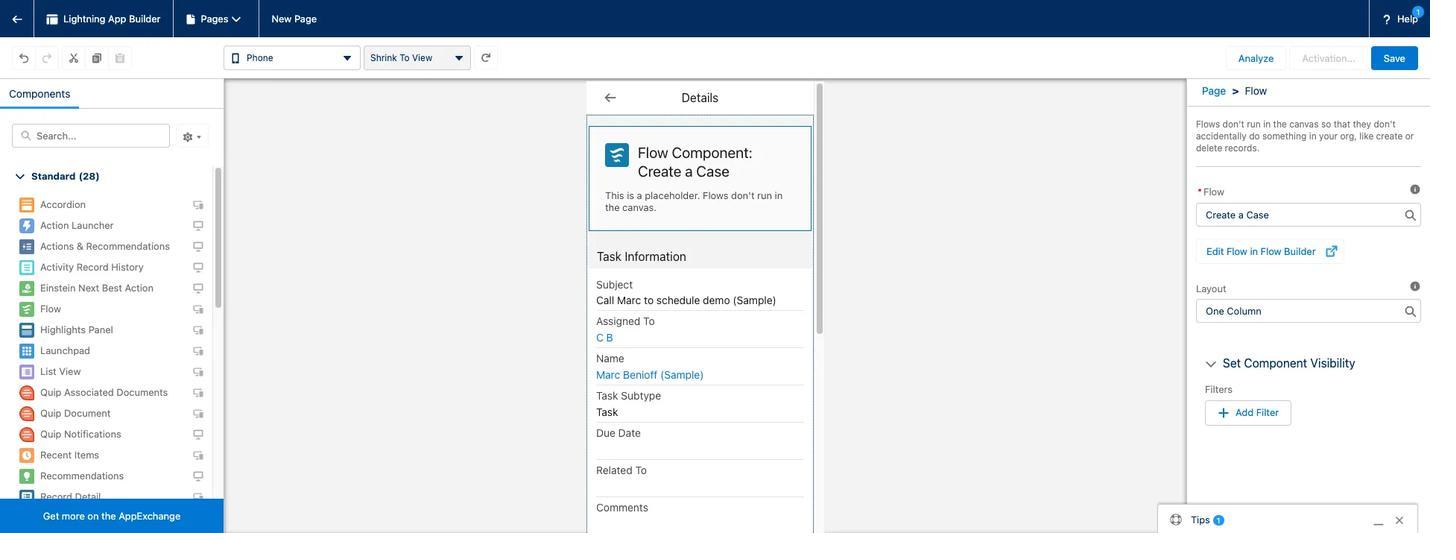 Task type: describe. For each thing, give the bounding box(es) containing it.
flow link
[[13, 298, 204, 319]]

text default image for launchpad
[[193, 346, 204, 356]]

filter
[[1257, 406, 1280, 418]]

text default image for recent items
[[193, 450, 204, 461]]

create
[[1377, 130, 1403, 142]]

text default image for quip document
[[193, 408, 204, 419]]

actions & recommendations
[[40, 240, 170, 252]]

run
[[1248, 119, 1261, 130]]

accordion
[[40, 199, 86, 210]]

delete
[[1197, 142, 1223, 154]]

detail
[[75, 491, 101, 503]]

highlights panel link
[[13, 319, 204, 340]]

filters
[[1206, 383, 1233, 395]]

1 don't from the left
[[1223, 119, 1245, 130]]

flows
[[1197, 119, 1221, 130]]

set component visibility button
[[1197, 347, 1422, 379]]

edit
[[1207, 245, 1224, 257]]

1 horizontal spatial in
[[1264, 119, 1271, 130]]

1 for help
[[1417, 7, 1421, 16]]

text default image for list view
[[193, 367, 204, 377]]

add filter
[[1236, 406, 1280, 418]]

analyze
[[1239, 52, 1274, 64]]

lightning app builder
[[63, 13, 161, 25]]

recommendations link
[[13, 465, 204, 486]]

records.
[[1225, 142, 1260, 154]]

1 vertical spatial recommendations
[[40, 470, 124, 482]]

text default image for quip notifications
[[193, 429, 204, 440]]

so
[[1322, 119, 1332, 130]]

standard (28)
[[31, 170, 100, 182]]

text default image inside add filter link
[[1218, 407, 1230, 419]]

* flow
[[1198, 186, 1225, 198]]

einstein
[[40, 282, 76, 294]]

text default image for quip associated documents
[[193, 388, 204, 398]]

quip associated documents
[[40, 386, 168, 398]]

page > flow
[[1203, 84, 1268, 97]]

text default image for recommendations
[[193, 471, 204, 482]]

new page
[[272, 13, 317, 25]]

that
[[1334, 119, 1351, 130]]

quip for quip associated documents
[[40, 386, 61, 398]]

Search... search field
[[12, 124, 170, 148]]

next
[[78, 282, 99, 294]]

visibility
[[1311, 356, 1356, 370]]

record detail
[[40, 491, 101, 503]]

quip document link
[[13, 403, 204, 424]]

get more on the appexchange
[[43, 510, 181, 522]]

add filter link
[[1206, 400, 1292, 426]]

0 horizontal spatial builder
[[129, 13, 161, 25]]

get
[[43, 510, 59, 522]]

your
[[1320, 130, 1338, 142]]

lightning
[[63, 13, 106, 25]]

0 horizontal spatial page
[[294, 13, 317, 25]]

quip document
[[40, 407, 111, 419]]

appexchange
[[119, 510, 181, 522]]

actions & recommendations link
[[13, 236, 204, 257]]

or
[[1406, 130, 1415, 142]]

text default image for action launcher
[[193, 221, 204, 231]]

quip for quip document
[[40, 407, 61, 419]]

standard
[[31, 170, 76, 182]]

recent items link
[[13, 445, 204, 465]]

>
[[1233, 84, 1240, 97]]

component
[[1245, 356, 1308, 370]]

quip for quip notifications
[[40, 428, 61, 440]]

record detail link
[[13, 486, 204, 507]]

text default image for accordion
[[193, 200, 204, 210]]

*
[[1198, 186, 1203, 198]]

app
[[108, 13, 126, 25]]

set
[[1223, 356, 1242, 370]]

pages link
[[173, 0, 260, 37]]

2 don't from the left
[[1374, 119, 1396, 130]]

0 vertical spatial action
[[40, 219, 69, 231]]

tips
[[1191, 513, 1211, 525]]

text default image for record detail
[[193, 492, 204, 502]]

page link
[[1203, 84, 1227, 97]]

recent
[[40, 449, 72, 461]]

(28)
[[79, 170, 100, 182]]

components link
[[9, 79, 70, 109]]

2 horizontal spatial in
[[1310, 130, 1317, 142]]

launchpad
[[40, 345, 90, 357]]

items
[[74, 449, 99, 461]]

launchpad link
[[13, 340, 204, 361]]

&
[[77, 240, 84, 252]]

0 horizontal spatial in
[[1251, 245, 1259, 257]]

highlights panel
[[40, 324, 113, 336]]

the inside button
[[101, 510, 116, 522]]

accidentally
[[1197, 130, 1247, 142]]

1 vertical spatial record
[[40, 491, 72, 503]]

text default image for flow
[[193, 304, 204, 315]]

canvas
[[1290, 119, 1319, 130]]



Task type: locate. For each thing, give the bounding box(es) containing it.
text default image inside quip associated documents link
[[193, 388, 204, 398]]

quip up quip notifications
[[40, 407, 61, 419]]

0 vertical spatial quip
[[40, 386, 61, 398]]

0 vertical spatial builder
[[129, 13, 161, 25]]

recommendations
[[86, 240, 170, 252], [40, 470, 124, 482]]

text default image inside highlights panel link
[[193, 325, 204, 335]]

text default image inside record detail link
[[193, 492, 204, 502]]

save button
[[1372, 46, 1419, 70]]

don't up "accidentally"
[[1223, 119, 1245, 130]]

recent items
[[40, 449, 99, 461]]

group down lightning
[[62, 46, 132, 70]]

flows don't run in the canvas so that they don't accidentally do something in your org, like create or delete records.
[[1197, 119, 1415, 154]]

1 horizontal spatial the
[[1274, 119, 1287, 130]]

0 vertical spatial the
[[1274, 119, 1287, 130]]

text default image
[[193, 200, 204, 210], [193, 221, 204, 231], [193, 241, 204, 252], [1326, 245, 1338, 257], [193, 262, 204, 273], [193, 283, 204, 294], [193, 304, 204, 315], [1206, 358, 1218, 370], [193, 367, 204, 377], [193, 408, 204, 419]]

set component visibility
[[1223, 356, 1356, 370]]

activity record history link
[[13, 257, 204, 278]]

in
[[1264, 119, 1271, 130], [1310, 130, 1317, 142], [1251, 245, 1259, 257]]

activation... button
[[1290, 46, 1369, 70]]

builder up layout text field at the bottom
[[1285, 245, 1316, 257]]

the right 'on'
[[101, 510, 116, 522]]

the
[[1274, 119, 1287, 130], [101, 510, 116, 522]]

associated
[[64, 386, 114, 398]]

1 vertical spatial builder
[[1285, 245, 1316, 257]]

don't up create
[[1374, 119, 1396, 130]]

1 vertical spatial action
[[125, 282, 154, 294]]

2 vertical spatial in
[[1251, 245, 1259, 257]]

text default image inside list view "link"
[[193, 367, 204, 377]]

text default image inside flow link
[[193, 304, 204, 315]]

text default image inside recommendations link
[[193, 471, 204, 482]]

add
[[1236, 406, 1254, 418]]

text default image inside accordion link
[[193, 200, 204, 210]]

activation...
[[1303, 52, 1356, 64]]

flow inside standard element
[[40, 303, 61, 315]]

quip up recent
[[40, 428, 61, 440]]

phone
[[247, 52, 273, 64]]

get more on the appexchange button
[[0, 499, 224, 533]]

1 up save button
[[1417, 7, 1421, 16]]

quip associated documents link
[[13, 382, 204, 403]]

text default image inside action launcher link
[[193, 221, 204, 231]]

don't
[[1223, 119, 1245, 130], [1374, 119, 1396, 130]]

accordion link
[[13, 194, 204, 215]]

org,
[[1341, 130, 1358, 142]]

0 vertical spatial record
[[77, 261, 109, 273]]

1 horizontal spatial 1
[[1417, 7, 1421, 16]]

1
[[1417, 7, 1421, 16], [1217, 516, 1221, 525]]

action up "actions"
[[40, 219, 69, 231]]

documents
[[117, 386, 168, 398]]

record
[[77, 261, 109, 273], [40, 491, 72, 503]]

1 quip from the top
[[40, 386, 61, 398]]

Layout text field
[[1197, 299, 1422, 323]]

do
[[1250, 130, 1260, 142]]

highlights
[[40, 324, 86, 336]]

edit flow in flow builder link
[[1206, 239, 1317, 263]]

0 horizontal spatial the
[[101, 510, 116, 522]]

page right new at left top
[[294, 13, 317, 25]]

text default image inside quip notifications link
[[193, 429, 204, 440]]

activity
[[40, 261, 74, 273]]

document
[[64, 407, 111, 419]]

text default image
[[193, 325, 204, 335], [193, 346, 204, 356], [193, 388, 204, 398], [1218, 407, 1230, 419], [193, 429, 204, 440], [193, 450, 204, 461], [193, 471, 204, 482], [193, 492, 204, 502]]

list view
[[40, 366, 81, 377]]

page left >
[[1203, 84, 1227, 97]]

quip notifications
[[40, 428, 121, 440]]

2 vertical spatial quip
[[40, 428, 61, 440]]

text default image for einstein next best action
[[193, 283, 204, 294]]

on
[[87, 510, 99, 522]]

text default image inside quip document 'link'
[[193, 408, 204, 419]]

text default image for actions & recommendations
[[193, 241, 204, 252]]

3 quip from the top
[[40, 428, 61, 440]]

text default image inside set component visibility dropdown button
[[1206, 358, 1218, 370]]

help 1
[[1398, 7, 1421, 25]]

einstein next best action link
[[13, 278, 204, 298]]

1 group from the left
[[12, 46, 59, 70]]

quip inside 'link'
[[40, 407, 61, 419]]

0 vertical spatial recommendations
[[86, 240, 170, 252]]

view
[[59, 366, 81, 377]]

group up components
[[12, 46, 59, 70]]

text default image inside activity record history link
[[193, 262, 204, 273]]

1 vertical spatial 1
[[1217, 516, 1221, 525]]

standard element
[[0, 194, 212, 533]]

1 for tips
[[1217, 516, 1221, 525]]

tips 1
[[1191, 513, 1221, 525]]

activity record history
[[40, 261, 144, 273]]

0 horizontal spatial don't
[[1223, 119, 1245, 130]]

0 horizontal spatial action
[[40, 219, 69, 231]]

1 horizontal spatial builder
[[1285, 245, 1316, 257]]

einstein next best action
[[40, 282, 154, 294]]

1 horizontal spatial group
[[62, 46, 132, 70]]

1 vertical spatial in
[[1310, 130, 1317, 142]]

phone button
[[224, 45, 361, 70]]

text default image for highlights panel
[[193, 325, 204, 335]]

1 horizontal spatial record
[[77, 261, 109, 273]]

notifications
[[64, 428, 121, 440]]

components
[[9, 87, 70, 100]]

the inside flows don't run in the canvas so that they don't accidentally do something in your org, like create or delete records.
[[1274, 119, 1287, 130]]

builder right app
[[129, 13, 161, 25]]

quip down list
[[40, 386, 61, 398]]

0 horizontal spatial 1
[[1217, 516, 1221, 525]]

list view link
[[13, 361, 204, 382]]

0 horizontal spatial group
[[12, 46, 59, 70]]

action inside 'link'
[[125, 282, 154, 294]]

builder
[[129, 13, 161, 25], [1285, 245, 1316, 257]]

layout
[[1197, 282, 1227, 294]]

record up next
[[77, 261, 109, 273]]

history
[[111, 261, 144, 273]]

text default image inside "einstein next best action" 'link'
[[193, 283, 204, 294]]

1 vertical spatial the
[[101, 510, 116, 522]]

1 inside 'tips 1'
[[1217, 516, 1221, 525]]

best
[[102, 282, 122, 294]]

None text field
[[1197, 202, 1422, 226]]

in right run on the right top of page
[[1264, 119, 1271, 130]]

recommendations down items
[[40, 470, 124, 482]]

in down the canvas
[[1310, 130, 1317, 142]]

1 vertical spatial quip
[[40, 407, 61, 419]]

edit flow in flow builder
[[1207, 245, 1316, 257]]

quip
[[40, 386, 61, 398], [40, 407, 61, 419], [40, 428, 61, 440]]

text default image for activity record history
[[193, 262, 204, 273]]

more
[[62, 510, 85, 522]]

0 vertical spatial 1
[[1417, 7, 1421, 16]]

something
[[1263, 130, 1307, 142]]

quip notifications link
[[13, 424, 204, 445]]

0 vertical spatial in
[[1264, 119, 1271, 130]]

action down history
[[125, 282, 154, 294]]

flow
[[1245, 84, 1268, 97], [1204, 186, 1225, 198], [1227, 245, 1248, 257], [1261, 245, 1282, 257], [40, 303, 61, 315]]

text default image inside launchpad link
[[193, 346, 204, 356]]

launcher
[[72, 219, 114, 231]]

1 horizontal spatial action
[[125, 282, 154, 294]]

1 horizontal spatial don't
[[1374, 119, 1396, 130]]

2 group from the left
[[62, 46, 132, 70]]

in right edit
[[1251, 245, 1259, 257]]

they
[[1353, 119, 1372, 130]]

actions
[[40, 240, 74, 252]]

panel
[[89, 324, 113, 336]]

action launcher link
[[13, 215, 204, 236]]

list
[[40, 366, 56, 377]]

1 inside help 1
[[1417, 7, 1421, 16]]

new
[[272, 13, 292, 25]]

1 right tips
[[1217, 516, 1221, 525]]

2 quip from the top
[[40, 407, 61, 419]]

0 vertical spatial page
[[294, 13, 317, 25]]

recommendations up history
[[86, 240, 170, 252]]

group
[[12, 46, 59, 70], [62, 46, 132, 70]]

text default image inside recent items link
[[193, 450, 204, 461]]

1 horizontal spatial page
[[1203, 84, 1227, 97]]

help
[[1398, 13, 1419, 25]]

record up get
[[40, 491, 72, 503]]

action launcher
[[40, 219, 114, 231]]

0 horizontal spatial record
[[40, 491, 72, 503]]

text default image inside "actions & recommendations" link
[[193, 241, 204, 252]]

save
[[1384, 52, 1406, 64]]

the up something
[[1274, 119, 1287, 130]]

1 vertical spatial page
[[1203, 84, 1227, 97]]



Task type: vqa. For each thing, say whether or not it's contained in the screenshot.
1 associated with Help
yes



